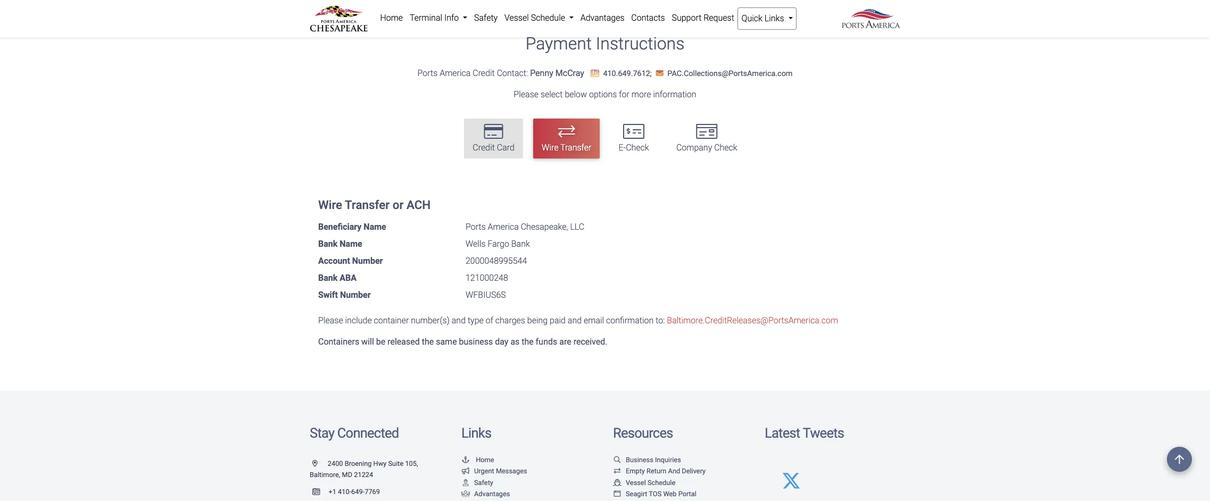 Task type: locate. For each thing, give the bounding box(es) containing it.
1 horizontal spatial vessel
[[626, 479, 646, 487]]

safety link
[[471, 7, 501, 29], [461, 479, 493, 487]]

and left type
[[452, 316, 466, 326]]

credit left contact: on the left
[[473, 68, 495, 78]]

1 vertical spatial wire
[[318, 198, 342, 212]]

check for company check
[[714, 143, 738, 153]]

2 credit from the top
[[473, 143, 495, 153]]

transfer up beneficiary name
[[345, 198, 390, 212]]

charges
[[495, 316, 525, 326]]

advantages link up payment instructions
[[577, 7, 628, 29]]

contacts link
[[628, 7, 669, 29]]

number(s)
[[411, 316, 450, 326]]

0 vertical spatial credit
[[473, 68, 495, 78]]

wire inside tab list
[[542, 143, 559, 153]]

0 horizontal spatial the
[[422, 337, 434, 347]]

wire up beneficiary at left top
[[318, 198, 342, 212]]

instructions
[[596, 34, 685, 54]]

1 vertical spatial name
[[340, 239, 362, 249]]

quick
[[742, 13, 763, 23]]

1 horizontal spatial advantages
[[581, 13, 625, 23]]

number up aba
[[352, 256, 383, 266]]

advantages up payment instructions
[[581, 13, 625, 23]]

hand receiving image
[[461, 491, 470, 498]]

account
[[318, 256, 350, 266]]

0 vertical spatial please
[[514, 89, 539, 99]]

0 vertical spatial transfer
[[560, 143, 592, 153]]

check
[[626, 143, 649, 153], [714, 143, 738, 153]]

wire
[[542, 143, 559, 153], [318, 198, 342, 212]]

vessel schedule link up seagirt in the bottom right of the page
[[613, 479, 676, 487]]

0 horizontal spatial advantages link
[[461, 490, 510, 498]]

tab list
[[310, 114, 901, 164]]

105,
[[405, 460, 418, 468]]

1 vertical spatial america
[[488, 222, 519, 232]]

home link for terminal info "link"
[[377, 7, 406, 29]]

vessel schedule link
[[501, 7, 577, 29], [613, 479, 676, 487]]

phone office image
[[312, 489, 329, 496]]

advantages link down the user hard hat image
[[461, 490, 510, 498]]

0 horizontal spatial and
[[452, 316, 466, 326]]

1 vertical spatial credit
[[473, 143, 495, 153]]

confirmation
[[606, 316, 654, 326]]

ports
[[418, 68, 438, 78], [466, 222, 486, 232]]

business inquiries link
[[613, 456, 681, 464]]

1 safety from the top
[[474, 13, 498, 23]]

1 horizontal spatial home link
[[461, 456, 494, 464]]

home up urgent
[[476, 456, 494, 464]]

0 vertical spatial vessel
[[505, 13, 529, 23]]

vessel schedule inside vessel schedule link
[[505, 13, 567, 23]]

2000048995544
[[466, 256, 527, 266]]

1 horizontal spatial america
[[488, 222, 519, 232]]

0 vertical spatial ports
[[418, 68, 438, 78]]

bank down ports america chesapeake, llc
[[511, 239, 530, 249]]

410.649.7612;
[[603, 69, 652, 78]]

support request link
[[669, 7, 738, 29]]

business
[[626, 456, 654, 464]]

0 horizontal spatial name
[[340, 239, 362, 249]]

1 vertical spatial please
[[318, 316, 343, 326]]

connected
[[337, 425, 399, 441]]

check for e-check
[[626, 143, 649, 153]]

2 check from the left
[[714, 143, 738, 153]]

latest tweets
[[765, 425, 844, 441]]

america for credit
[[440, 68, 471, 78]]

the left same
[[422, 337, 434, 347]]

urgent messages link
[[461, 467, 527, 475]]

select
[[541, 89, 563, 99]]

links up 'anchor' image
[[461, 425, 491, 441]]

credit left card
[[473, 143, 495, 153]]

0 vertical spatial name
[[364, 222, 386, 232]]

and right "paid"
[[568, 316, 582, 326]]

options
[[589, 89, 617, 99]]

0 vertical spatial wire
[[542, 143, 559, 153]]

vessel schedule up payment
[[505, 13, 567, 23]]

name down wire transfer or ach
[[364, 222, 386, 232]]

home link up urgent
[[461, 456, 494, 464]]

home
[[380, 13, 403, 23], [476, 456, 494, 464]]

0 vertical spatial home link
[[377, 7, 406, 29]]

0 horizontal spatial check
[[626, 143, 649, 153]]

1 vertical spatial vessel schedule link
[[613, 479, 676, 487]]

empty
[[626, 467, 645, 475]]

1 horizontal spatial ports
[[466, 222, 486, 232]]

number down aba
[[340, 290, 371, 300]]

1 horizontal spatial wire
[[542, 143, 559, 153]]

released
[[388, 337, 420, 347]]

0 horizontal spatial vessel schedule link
[[501, 7, 577, 29]]

map marker alt image
[[312, 461, 326, 468]]

home left terminal
[[380, 13, 403, 23]]

0 vertical spatial safety
[[474, 13, 498, 23]]

bank for bank name
[[318, 239, 338, 249]]

1 vertical spatial safety
[[474, 479, 493, 487]]

0 horizontal spatial home link
[[377, 7, 406, 29]]

credit card link
[[464, 119, 523, 159]]

vessel up payment
[[505, 13, 529, 23]]

please down contact: on the left
[[514, 89, 539, 99]]

user hard hat image
[[461, 480, 470, 487]]

0 vertical spatial vessel schedule link
[[501, 7, 577, 29]]

1 vertical spatial schedule
[[648, 479, 676, 487]]

0 vertical spatial vessel schedule
[[505, 13, 567, 23]]

transfer left e-
[[560, 143, 592, 153]]

hwy
[[373, 460, 387, 468]]

2400 broening hwy suite 105, baltimore, md 21224 link
[[310, 460, 418, 479]]

terminal info
[[410, 13, 461, 23]]

advantages down urgent messages link
[[474, 490, 510, 498]]

funds
[[536, 337, 557, 347]]

0 horizontal spatial please
[[318, 316, 343, 326]]

anchor image
[[461, 457, 470, 464]]

swift
[[318, 290, 338, 300]]

card
[[497, 143, 515, 153]]

1 vertical spatial ports
[[466, 222, 486, 232]]

messages
[[496, 467, 527, 475]]

bank up swift
[[318, 273, 338, 283]]

transfer
[[560, 143, 592, 153], [345, 198, 390, 212]]

1 vertical spatial number
[[340, 290, 371, 300]]

contacts
[[631, 13, 665, 23]]

0 vertical spatial advantages link
[[577, 7, 628, 29]]

1 vertical spatial advantages
[[474, 490, 510, 498]]

credit inside credit card link
[[473, 143, 495, 153]]

please up containers
[[318, 316, 343, 326]]

0 vertical spatial number
[[352, 256, 383, 266]]

21224
[[354, 471, 373, 479]]

vessel schedule link up payment
[[501, 7, 577, 29]]

1 horizontal spatial check
[[714, 143, 738, 153]]

e-
[[619, 143, 626, 153]]

0 horizontal spatial ports
[[418, 68, 438, 78]]

web
[[663, 490, 677, 498]]

exchange image
[[613, 468, 622, 475]]

vessel down empty
[[626, 479, 646, 487]]

are
[[560, 337, 571, 347]]

transfer inside tab list
[[560, 143, 592, 153]]

terminal info link
[[406, 7, 471, 29]]

home link for urgent messages link
[[461, 456, 494, 464]]

and
[[452, 316, 466, 326], [568, 316, 582, 326]]

0 vertical spatial america
[[440, 68, 471, 78]]

the right as
[[522, 337, 534, 347]]

home link
[[377, 7, 406, 29], [461, 456, 494, 464]]

0 horizontal spatial america
[[440, 68, 471, 78]]

home link left terminal
[[377, 7, 406, 29]]

safety link for the top vessel schedule link
[[471, 7, 501, 29]]

company check link
[[668, 119, 746, 159]]

tos
[[649, 490, 662, 498]]

1 vertical spatial transfer
[[345, 198, 390, 212]]

1 horizontal spatial the
[[522, 337, 534, 347]]

1 vertical spatial vessel schedule
[[626, 479, 676, 487]]

company check
[[676, 143, 738, 153]]

0 horizontal spatial vessel schedule
[[505, 13, 567, 23]]

1 and from the left
[[452, 316, 466, 326]]

america for chesapeake,
[[488, 222, 519, 232]]

penny
[[530, 68, 553, 78]]

0 horizontal spatial schedule
[[531, 13, 565, 23]]

1 horizontal spatial advantages link
[[577, 7, 628, 29]]

request
[[704, 13, 734, 23]]

quick links link
[[738, 7, 797, 30]]

1 horizontal spatial and
[[568, 316, 582, 326]]

1 horizontal spatial name
[[364, 222, 386, 232]]

bank up account
[[318, 239, 338, 249]]

inquiries
[[655, 456, 681, 464]]

safety link down urgent
[[461, 479, 493, 487]]

0 horizontal spatial transfer
[[345, 198, 390, 212]]

same
[[436, 337, 457, 347]]

name
[[364, 222, 386, 232], [340, 239, 362, 249]]

0 horizontal spatial wire
[[318, 198, 342, 212]]

1 horizontal spatial home
[[476, 456, 494, 464]]

number
[[352, 256, 383, 266], [340, 290, 371, 300]]

vessel
[[505, 13, 529, 23], [626, 479, 646, 487]]

1 horizontal spatial schedule
[[648, 479, 676, 487]]

name up account number on the left of the page
[[340, 239, 362, 249]]

safety right info
[[474, 13, 498, 23]]

0 vertical spatial safety link
[[471, 7, 501, 29]]

as
[[511, 337, 520, 347]]

type
[[468, 316, 484, 326]]

links
[[765, 13, 784, 23], [461, 425, 491, 441]]

1 vertical spatial home link
[[461, 456, 494, 464]]

1 the from the left
[[422, 337, 434, 347]]

1 check from the left
[[626, 143, 649, 153]]

email
[[584, 316, 604, 326]]

schedule
[[531, 13, 565, 23], [648, 479, 676, 487]]

tab list containing credit card
[[310, 114, 901, 164]]

1 horizontal spatial please
[[514, 89, 539, 99]]

pac.collections@portsamerica.com link
[[654, 69, 793, 78]]

7769
[[365, 488, 380, 496]]

urgent messages
[[474, 467, 527, 475]]

1 vertical spatial links
[[461, 425, 491, 441]]

credit
[[473, 68, 495, 78], [473, 143, 495, 153]]

credit card
[[473, 143, 515, 153]]

vessel schedule up seagirt tos web portal link
[[626, 479, 676, 487]]

be
[[376, 337, 385, 347]]

stay connected
[[310, 425, 399, 441]]

ship image
[[613, 480, 622, 487]]

links right quick
[[765, 13, 784, 23]]

schedule up 'seagirt tos web portal'
[[648, 479, 676, 487]]

0 vertical spatial home
[[380, 13, 403, 23]]

1 vertical spatial safety link
[[461, 479, 493, 487]]

please select below options for more information
[[514, 89, 697, 99]]

safety link right info
[[471, 7, 501, 29]]

1 horizontal spatial transfer
[[560, 143, 592, 153]]

wire right card
[[542, 143, 559, 153]]

0 vertical spatial links
[[765, 13, 784, 23]]

safety down urgent
[[474, 479, 493, 487]]

containers will be released the same business day as the funds are received.
[[318, 337, 608, 347]]

quick links
[[742, 13, 786, 23]]

schedule up payment
[[531, 13, 565, 23]]

0 horizontal spatial links
[[461, 425, 491, 441]]



Task type: vqa. For each thing, say whether or not it's contained in the screenshot.
06:00 Am - 4:00 Pm
no



Task type: describe. For each thing, give the bounding box(es) containing it.
container
[[374, 316, 409, 326]]

please for please select below options for more information
[[514, 89, 539, 99]]

return
[[647, 467, 667, 475]]

1 vertical spatial vessel
[[626, 479, 646, 487]]

fargo
[[488, 239, 509, 249]]

2400 broening hwy suite 105, baltimore, md 21224
[[310, 460, 418, 479]]

seagirt tos web portal link
[[613, 490, 697, 498]]

2 and from the left
[[568, 316, 582, 326]]

bank name
[[318, 239, 362, 249]]

empty return and delivery link
[[613, 467, 706, 475]]

2400
[[328, 460, 343, 468]]

paid
[[550, 316, 566, 326]]

suite
[[388, 460, 404, 468]]

ports america credit contact: penny mccray
[[418, 68, 584, 78]]

please include container number(s) and type of charges being paid and email confirmation to: baltimore.creditreleases@portsamerica.com
[[318, 316, 838, 326]]

latest
[[765, 425, 800, 441]]

payment
[[526, 34, 592, 54]]

day
[[495, 337, 509, 347]]

beneficiary name
[[318, 222, 386, 232]]

121000248
[[466, 273, 508, 283]]

1 credit from the top
[[473, 68, 495, 78]]

payment instructions
[[526, 34, 685, 54]]

more
[[632, 89, 651, 99]]

urgent
[[474, 467, 494, 475]]

support
[[672, 13, 702, 23]]

ports for ports america chesapeake, llc
[[466, 222, 486, 232]]

beneficiary
[[318, 222, 362, 232]]

business inquiries
[[626, 456, 681, 464]]

0 horizontal spatial home
[[380, 13, 403, 23]]

include
[[345, 316, 372, 326]]

swift number
[[318, 290, 371, 300]]

safety link for bottom advantages link
[[461, 479, 493, 487]]

envelope image
[[656, 70, 664, 77]]

1 vertical spatial advantages link
[[461, 490, 510, 498]]

empty return and delivery
[[626, 467, 706, 475]]

for
[[619, 89, 630, 99]]

seagirt
[[626, 490, 647, 498]]

broening
[[345, 460, 372, 468]]

portal
[[678, 490, 697, 498]]

tweets
[[803, 425, 844, 441]]

being
[[527, 316, 548, 326]]

1 horizontal spatial vessel schedule
[[626, 479, 676, 487]]

wfbius6s
[[466, 290, 506, 300]]

1 vertical spatial home
[[476, 456, 494, 464]]

transfer for wire transfer
[[560, 143, 592, 153]]

wire transfer
[[542, 143, 592, 153]]

terminal
[[410, 13, 442, 23]]

name for bank name
[[340, 239, 362, 249]]

containers
[[318, 337, 359, 347]]

please for please include container number(s) and type of charges being paid and email confirmation to: baltimore.creditreleases@portsamerica.com
[[318, 316, 343, 326]]

2 the from the left
[[522, 337, 534, 347]]

bank aba
[[318, 273, 357, 283]]

business
[[459, 337, 493, 347]]

+1
[[329, 488, 336, 496]]

+1 410-649-7769 link
[[310, 488, 380, 496]]

e-check link
[[610, 119, 658, 159]]

ach
[[407, 198, 431, 212]]

0 horizontal spatial vessel
[[505, 13, 529, 23]]

0 vertical spatial schedule
[[531, 13, 565, 23]]

649-
[[351, 488, 365, 496]]

aba
[[340, 273, 357, 283]]

number for account number
[[352, 256, 383, 266]]

baltimore.creditreleases@portsamerica.com
[[667, 316, 838, 326]]

company
[[676, 143, 712, 153]]

410.649.7612; link
[[586, 69, 654, 78]]

wire for wire transfer
[[542, 143, 559, 153]]

2 safety from the top
[[474, 479, 493, 487]]

wire transfer link
[[533, 119, 600, 159]]

1 horizontal spatial vessel schedule link
[[613, 479, 676, 487]]

delivery
[[682, 467, 706, 475]]

support request
[[672, 13, 734, 23]]

will
[[361, 337, 374, 347]]

ports for ports america credit contact: penny mccray
[[418, 68, 438, 78]]

browser image
[[613, 491, 622, 498]]

1 horizontal spatial links
[[765, 13, 784, 23]]

transfer for wire transfer or ach
[[345, 198, 390, 212]]

0 vertical spatial advantages
[[581, 13, 625, 23]]

wire for wire transfer or ach
[[318, 198, 342, 212]]

wells fargo bank
[[466, 239, 530, 249]]

information
[[653, 89, 697, 99]]

e-check
[[619, 143, 649, 153]]

search image
[[613, 457, 622, 464]]

resources
[[613, 425, 673, 441]]

llc
[[570, 222, 585, 232]]

bullhorn image
[[461, 468, 470, 475]]

of
[[486, 316, 493, 326]]

below
[[565, 89, 587, 99]]

wire transfer or ach
[[318, 198, 431, 212]]

contact:
[[497, 68, 528, 78]]

+1 410-649-7769
[[329, 488, 380, 496]]

go to top image
[[1167, 447, 1192, 472]]

account number
[[318, 256, 383, 266]]

md
[[342, 471, 352, 479]]

number for swift number
[[340, 290, 371, 300]]

mccray
[[556, 68, 584, 78]]

pac.collections@portsamerica.com
[[668, 69, 793, 78]]

name for beneficiary name
[[364, 222, 386, 232]]

0 horizontal spatial advantages
[[474, 490, 510, 498]]

wells
[[466, 239, 486, 249]]

bank for bank aba
[[318, 273, 338, 283]]

received.
[[574, 337, 608, 347]]

baltimore.creditreleases@portsamerica.com link
[[667, 316, 838, 326]]

phone office image
[[591, 70, 599, 77]]

and
[[668, 467, 680, 475]]

baltimore,
[[310, 471, 340, 479]]

stay
[[310, 425, 334, 441]]

to:
[[656, 316, 665, 326]]

info
[[444, 13, 459, 23]]



